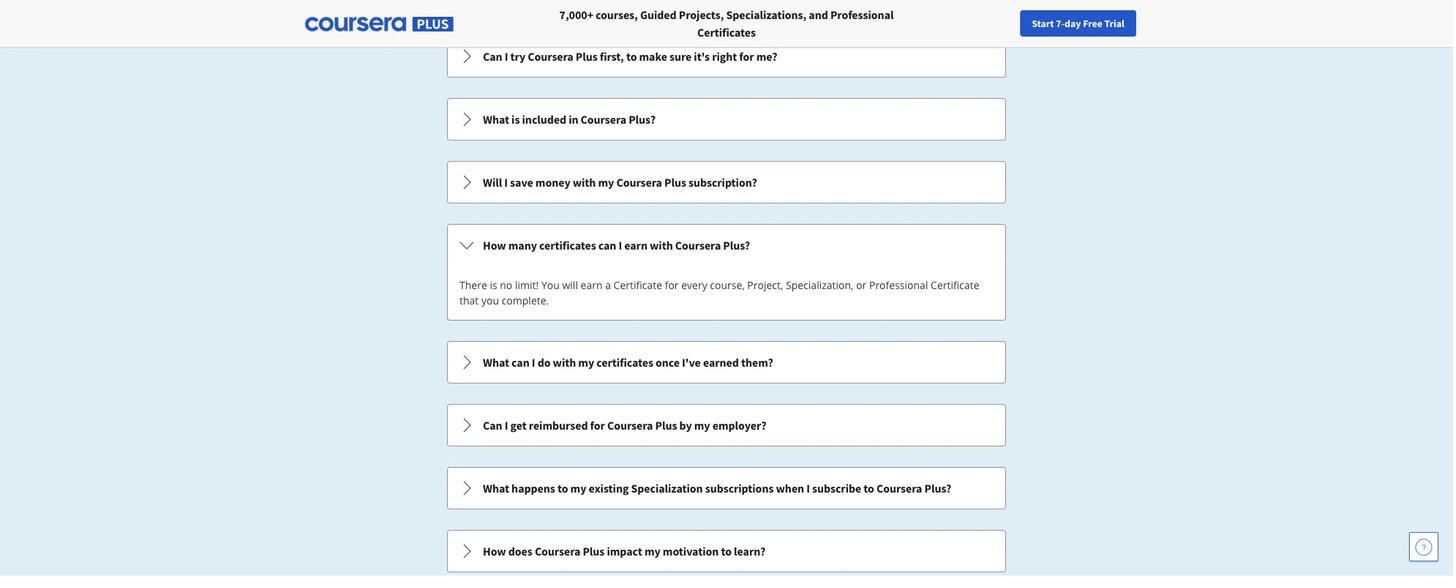 Task type: describe. For each thing, give the bounding box(es) containing it.
try
[[511, 49, 526, 64]]

projects,
[[679, 7, 724, 22]]

for inside there is no limit! you will earn a certificate for every course, project, specialization, or professional certificate that you complete.
[[665, 278, 679, 292]]

you
[[482, 294, 499, 307]]

my for motivation
[[645, 544, 661, 559]]

plus left subscription?
[[665, 175, 687, 190]]

how does coursera plus impact my motivation to learn?
[[483, 544, 766, 559]]

how does coursera plus impact my motivation to learn? button
[[448, 531, 1006, 572]]

specialization
[[631, 481, 703, 496]]

a
[[606, 278, 611, 292]]

motivation
[[663, 544, 719, 559]]

coursera right does
[[535, 544, 581, 559]]

money
[[536, 175, 571, 190]]

can for can i try coursera plus first, to make sure it's right for me?
[[483, 49, 503, 64]]

i right will
[[505, 175, 508, 190]]

project,
[[748, 278, 784, 292]]

course,
[[710, 278, 745, 292]]

i left get
[[505, 418, 508, 433]]

every
[[682, 278, 708, 292]]

can i try coursera plus first, to make sure it's right for me? button
[[448, 36, 1006, 77]]

will i save money with my coursera plus subscription? button
[[448, 162, 1006, 203]]

included
[[522, 112, 567, 127]]

or
[[857, 278, 867, 292]]

employer?
[[713, 418, 767, 433]]

professional inside there is no limit! you will earn a certificate for every course, project, specialization, or professional certificate that you complete.
[[870, 278, 929, 292]]

limit!
[[515, 278, 539, 292]]

will i save money with my coursera plus subscription?
[[483, 175, 758, 190]]

specialization,
[[786, 278, 854, 292]]

to inside can i try coursera plus first, to make sure it's right for me? dropdown button
[[627, 49, 637, 64]]

help center image
[[1416, 538, 1433, 556]]

in
[[569, 112, 579, 127]]

with for coursera
[[573, 175, 596, 190]]

my left existing
[[571, 481, 587, 496]]

sure
[[670, 49, 692, 64]]

can i get reimbursed for coursera plus by my employer?
[[483, 418, 767, 433]]

coursera up how many certificates can i earn with coursera plus?
[[617, 175, 662, 190]]

me?
[[757, 49, 778, 64]]

7,000+
[[560, 7, 594, 22]]

there is no limit! you will earn a certificate for every course, project, specialization, or professional certificate that you complete.
[[460, 278, 980, 307]]

find your new career
[[1142, 17, 1234, 30]]

what is included in coursera plus?
[[483, 112, 656, 127]]

day
[[1065, 17, 1082, 30]]

do
[[538, 355, 551, 370]]

list containing can i try coursera plus first, to make sure it's right for me?
[[446, 34, 1008, 574]]

that
[[460, 294, 479, 307]]

find your new career link
[[1134, 15, 1241, 33]]

i down will i save money with my coursera plus subscription?
[[619, 238, 622, 253]]

it's
[[694, 49, 710, 64]]

coursera plus image
[[305, 17, 454, 32]]

get
[[511, 418, 527, 433]]

1 horizontal spatial plus?
[[724, 238, 751, 253]]

subscribe
[[813, 481, 862, 496]]

coursera right in
[[581, 112, 627, 127]]

earn inside dropdown button
[[625, 238, 648, 253]]

1 certificate from the left
[[614, 278, 663, 292]]

new
[[1184, 17, 1203, 30]]

coursera up every
[[676, 238, 721, 253]]

i left try on the top left of the page
[[505, 49, 508, 64]]

my for certificates
[[579, 355, 595, 370]]

reimbursed
[[529, 418, 588, 433]]

subscriptions
[[706, 481, 774, 496]]

career
[[1205, 17, 1234, 30]]

coursera right subscribe
[[877, 481, 923, 496]]

and
[[809, 7, 829, 22]]

how many certificates can i earn with coursera plus? button
[[448, 225, 1006, 266]]

by
[[680, 418, 692, 433]]

0 horizontal spatial plus?
[[629, 112, 656, 127]]

professional inside 7,000+ courses, guided projects, specializations, and professional certificates
[[831, 7, 894, 22]]

plus left impact
[[583, 544, 605, 559]]

what can i do with my certificates once i've earned them? button
[[448, 342, 1006, 383]]



Task type: locate. For each thing, give the bounding box(es) containing it.
1 vertical spatial certificates
[[597, 355, 654, 370]]

free
[[1084, 17, 1103, 30]]

guided
[[641, 7, 677, 22]]

1 horizontal spatial can
[[599, 238, 617, 253]]

plus left by
[[656, 418, 677, 433]]

start 7-day free trial button
[[1021, 10, 1137, 37]]

1 horizontal spatial is
[[512, 112, 520, 127]]

earn left a
[[581, 278, 603, 292]]

what left included
[[483, 112, 510, 127]]

you
[[542, 278, 560, 292]]

list
[[446, 34, 1008, 574]]

can left do
[[512, 355, 530, 370]]

plus
[[576, 49, 598, 64], [665, 175, 687, 190], [656, 418, 677, 433], [583, 544, 605, 559]]

plus left first, at left
[[576, 49, 598, 64]]

2 can from the top
[[483, 418, 503, 433]]

first,
[[600, 49, 624, 64]]

2 vertical spatial what
[[483, 481, 510, 496]]

for right reimbursed
[[591, 418, 605, 433]]

my for coursera
[[599, 175, 615, 190]]

0 vertical spatial professional
[[831, 7, 894, 22]]

0 vertical spatial what
[[483, 112, 510, 127]]

trial
[[1105, 17, 1125, 30]]

certificates inside dropdown button
[[540, 238, 596, 253]]

is for there
[[490, 278, 498, 292]]

them?
[[742, 355, 774, 370]]

earn inside there is no limit! you will earn a certificate for every course, project, specialization, or professional certificate that you complete.
[[581, 278, 603, 292]]

to left learn? at the right of page
[[721, 544, 732, 559]]

what happens to my existing specialization subscriptions when i subscribe to coursera plus? button
[[448, 468, 1006, 509]]

2 vertical spatial with
[[553, 355, 576, 370]]

0 vertical spatial with
[[573, 175, 596, 190]]

0 vertical spatial plus?
[[629, 112, 656, 127]]

0 horizontal spatial can
[[512, 355, 530, 370]]

2 vertical spatial plus?
[[925, 481, 952, 496]]

no
[[500, 278, 513, 292]]

is left no
[[490, 278, 498, 292]]

coursera left by
[[608, 418, 653, 433]]

0 vertical spatial is
[[512, 112, 520, 127]]

2 how from the top
[[483, 544, 506, 559]]

existing
[[589, 481, 629, 496]]

with for certificates
[[553, 355, 576, 370]]

to inside how does coursera plus impact my motivation to learn? dropdown button
[[721, 544, 732, 559]]

1 vertical spatial can
[[483, 418, 503, 433]]

i
[[505, 49, 508, 64], [505, 175, 508, 190], [619, 238, 622, 253], [532, 355, 536, 370], [505, 418, 508, 433], [807, 481, 810, 496]]

my right by
[[695, 418, 711, 433]]

2 vertical spatial for
[[591, 418, 605, 433]]

earn down will i save money with my coursera plus subscription?
[[625, 238, 648, 253]]

i left do
[[532, 355, 536, 370]]

1 vertical spatial what
[[483, 355, 510, 370]]

certificates up will
[[540, 238, 596, 253]]

1 what from the top
[[483, 112, 510, 127]]

there
[[460, 278, 487, 292]]

earned
[[703, 355, 739, 370]]

subscription?
[[689, 175, 758, 190]]

plus? inside dropdown button
[[925, 481, 952, 496]]

professional
[[831, 7, 894, 22], [870, 278, 929, 292]]

how
[[483, 238, 506, 253], [483, 544, 506, 559]]

1 horizontal spatial certificates
[[597, 355, 654, 370]]

0 vertical spatial certificates
[[540, 238, 596, 253]]

start 7-day free trial
[[1032, 17, 1125, 30]]

i've
[[682, 355, 701, 370]]

how for how many certificates can i earn with coursera plus?
[[483, 238, 506, 253]]

can
[[599, 238, 617, 253], [512, 355, 530, 370]]

my right impact
[[645, 544, 661, 559]]

can left try on the top left of the page
[[483, 49, 503, 64]]

1 vertical spatial plus?
[[724, 238, 751, 253]]

certificates
[[540, 238, 596, 253], [597, 355, 654, 370]]

your
[[1163, 17, 1182, 30]]

2 horizontal spatial for
[[740, 49, 755, 64]]

1 vertical spatial can
[[512, 355, 530, 370]]

can i try coursera plus first, to make sure it's right for me?
[[483, 49, 778, 64]]

0 horizontal spatial certificate
[[614, 278, 663, 292]]

to right subscribe
[[864, 481, 875, 496]]

how for how does coursera plus impact my motivation to learn?
[[483, 544, 506, 559]]

for inside dropdown button
[[740, 49, 755, 64]]

is left included
[[512, 112, 520, 127]]

can i get reimbursed for coursera plus by my employer? button
[[448, 405, 1006, 446]]

what can i do with my certificates once i've earned them?
[[483, 355, 774, 370]]

right
[[712, 49, 737, 64]]

3 what from the top
[[483, 481, 510, 496]]

earn
[[625, 238, 648, 253], [581, 278, 603, 292]]

can
[[483, 49, 503, 64], [483, 418, 503, 433]]

2 certificate from the left
[[931, 278, 980, 292]]

0 vertical spatial for
[[740, 49, 755, 64]]

impact
[[607, 544, 643, 559]]

start
[[1032, 17, 1055, 30]]

once
[[656, 355, 680, 370]]

courses,
[[596, 7, 638, 22]]

my right money
[[599, 175, 615, 190]]

my
[[599, 175, 615, 190], [579, 355, 595, 370], [695, 418, 711, 433], [571, 481, 587, 496], [645, 544, 661, 559]]

can up a
[[599, 238, 617, 253]]

complete.
[[502, 294, 549, 307]]

1 can from the top
[[483, 49, 503, 64]]

1 vertical spatial for
[[665, 278, 679, 292]]

with
[[573, 175, 596, 190], [650, 238, 673, 253], [553, 355, 576, 370]]

what for what is included in coursera plus?
[[483, 112, 510, 127]]

plus inside dropdown button
[[576, 49, 598, 64]]

is
[[512, 112, 520, 127], [490, 278, 498, 292]]

for left every
[[665, 278, 679, 292]]

does
[[509, 544, 533, 559]]

professional right or
[[870, 278, 929, 292]]

what
[[483, 112, 510, 127], [483, 355, 510, 370], [483, 481, 510, 496]]

how left many
[[483, 238, 506, 253]]

can inside dropdown button
[[483, 49, 503, 64]]

make
[[640, 49, 668, 64]]

7-
[[1057, 17, 1065, 30]]

my right do
[[579, 355, 595, 370]]

0 horizontal spatial for
[[591, 418, 605, 433]]

what for what can i do with my certificates once i've earned them?
[[483, 355, 510, 370]]

how many certificates can i earn with coursera plus?
[[483, 238, 751, 253]]

0 vertical spatial can
[[483, 49, 503, 64]]

with inside dropdown button
[[553, 355, 576, 370]]

specializations,
[[727, 7, 807, 22]]

1 how from the top
[[483, 238, 506, 253]]

how left does
[[483, 544, 506, 559]]

happens
[[512, 481, 556, 496]]

for
[[740, 49, 755, 64], [665, 278, 679, 292], [591, 418, 605, 433]]

what is included in coursera plus? button
[[448, 99, 1006, 140]]

can inside dropdown button
[[483, 418, 503, 433]]

1 vertical spatial is
[[490, 278, 498, 292]]

what happens to my existing specialization subscriptions when i subscribe to coursera plus?
[[483, 481, 952, 496]]

i right when
[[807, 481, 810, 496]]

is for what
[[512, 112, 520, 127]]

None search field
[[201, 9, 553, 38]]

professional right and
[[831, 7, 894, 22]]

can left get
[[483, 418, 503, 433]]

0 vertical spatial can
[[599, 238, 617, 253]]

many
[[509, 238, 537, 253]]

what left happens
[[483, 481, 510, 496]]

what left do
[[483, 355, 510, 370]]

when
[[776, 481, 805, 496]]

can inside dropdown button
[[599, 238, 617, 253]]

will
[[483, 175, 502, 190]]

1 vertical spatial with
[[650, 238, 673, 253]]

can inside dropdown button
[[512, 355, 530, 370]]

1 horizontal spatial for
[[665, 278, 679, 292]]

certificate
[[614, 278, 663, 292], [931, 278, 980, 292]]

learn?
[[734, 544, 766, 559]]

save
[[510, 175, 534, 190]]

2 what from the top
[[483, 355, 510, 370]]

0 vertical spatial how
[[483, 238, 506, 253]]

certificates inside dropdown button
[[597, 355, 654, 370]]

for left the 'me?'
[[740, 49, 755, 64]]

1 vertical spatial professional
[[870, 278, 929, 292]]

to right first, at left
[[627, 49, 637, 64]]

coursera
[[528, 49, 574, 64], [581, 112, 627, 127], [617, 175, 662, 190], [676, 238, 721, 253], [608, 418, 653, 433], [877, 481, 923, 496], [535, 544, 581, 559]]

is inside dropdown button
[[512, 112, 520, 127]]

find
[[1142, 17, 1161, 30]]

certificates
[[698, 25, 756, 40]]

to right happens
[[558, 481, 568, 496]]

0 horizontal spatial earn
[[581, 278, 603, 292]]

can for can i get reimbursed for coursera plus by my employer?
[[483, 418, 503, 433]]

1 horizontal spatial earn
[[625, 238, 648, 253]]

0 vertical spatial earn
[[625, 238, 648, 253]]

certificates left once
[[597, 355, 654, 370]]

what for what happens to my existing specialization subscriptions when i subscribe to coursera plus?
[[483, 481, 510, 496]]

what inside dropdown button
[[483, 112, 510, 127]]

plus?
[[629, 112, 656, 127], [724, 238, 751, 253], [925, 481, 952, 496]]

7,000+ courses, guided projects, specializations, and professional certificates
[[560, 7, 894, 40]]

1 horizontal spatial certificate
[[931, 278, 980, 292]]

1 vertical spatial how
[[483, 544, 506, 559]]

0 horizontal spatial certificates
[[540, 238, 596, 253]]

coursera right try on the top left of the page
[[528, 49, 574, 64]]

to
[[627, 49, 637, 64], [558, 481, 568, 496], [864, 481, 875, 496], [721, 544, 732, 559]]

2 horizontal spatial plus?
[[925, 481, 952, 496]]

1 vertical spatial earn
[[581, 278, 603, 292]]

0 horizontal spatial is
[[490, 278, 498, 292]]

for inside dropdown button
[[591, 418, 605, 433]]

is inside there is no limit! you will earn a certificate for every course, project, specialization, or professional certificate that you complete.
[[490, 278, 498, 292]]

will
[[563, 278, 578, 292]]



Task type: vqa. For each thing, say whether or not it's contained in the screenshot.
"complete."
yes



